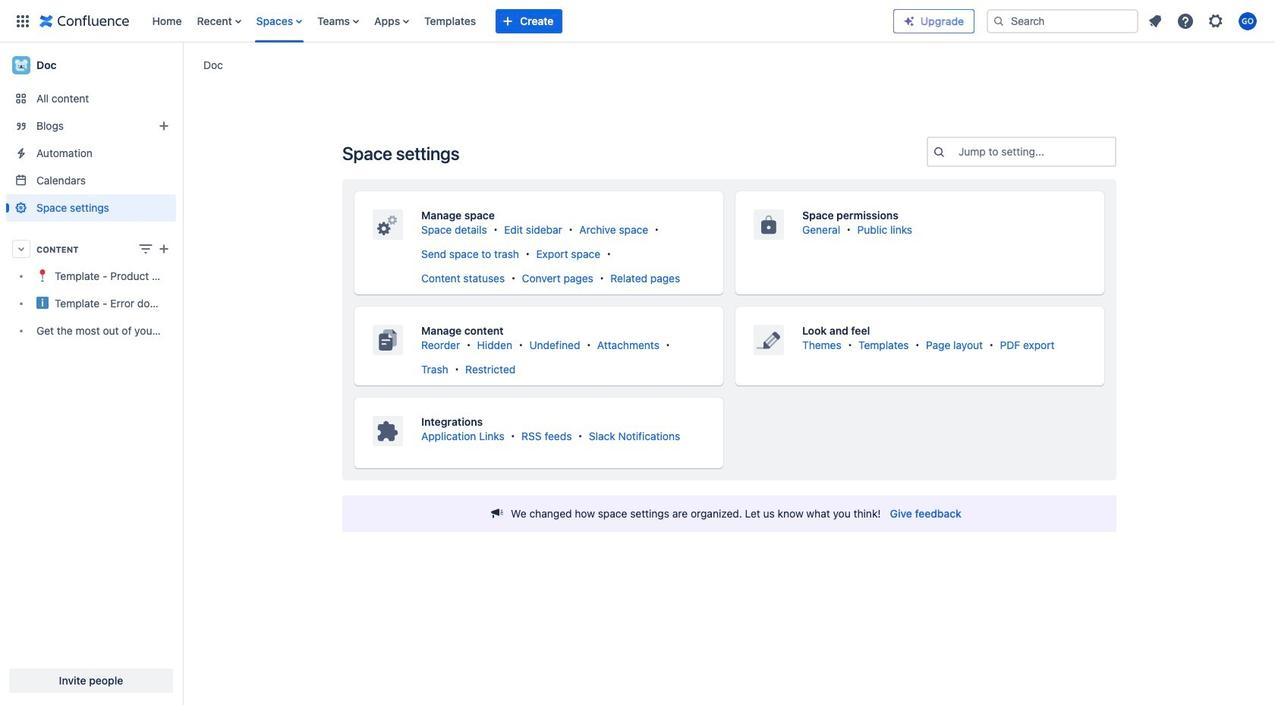 Task type: locate. For each thing, give the bounding box(es) containing it.
tree
[[6, 263, 176, 345]]

global element
[[9, 0, 894, 42]]

Search field
[[987, 9, 1139, 33]]

0 horizontal spatial list
[[145, 0, 894, 42]]

collapse sidebar image
[[166, 50, 199, 80]]

premium image
[[904, 15, 916, 27]]

confluence image
[[39, 12, 129, 30], [39, 12, 129, 30]]

None search field
[[987, 9, 1139, 33]]

banner
[[0, 0, 1276, 43]]

appswitcher icon image
[[14, 12, 32, 30]]

list
[[145, 0, 894, 42], [1142, 7, 1266, 35]]

1 horizontal spatial list
[[1142, 7, 1266, 35]]



Task type: describe. For each thing, give the bounding box(es) containing it.
list for 'premium' icon on the top of the page
[[1142, 7, 1266, 35]]

create image
[[155, 240, 173, 258]]

tree inside space element
[[6, 263, 176, 345]]

change view image
[[137, 240, 155, 258]]

Search settings text field
[[959, 144, 962, 159]]

search image
[[993, 15, 1005, 27]]

create a blog image
[[155, 117, 173, 135]]

space element
[[0, 43, 182, 705]]

list for appswitcher icon in the left of the page
[[145, 0, 894, 42]]

help icon image
[[1177, 12, 1195, 30]]

your profile and preferences image
[[1239, 12, 1257, 30]]

notification icon image
[[1146, 12, 1165, 30]]

settings icon image
[[1207, 12, 1225, 30]]



Task type: vqa. For each thing, say whether or not it's contained in the screenshot.
Settings Icon
yes



